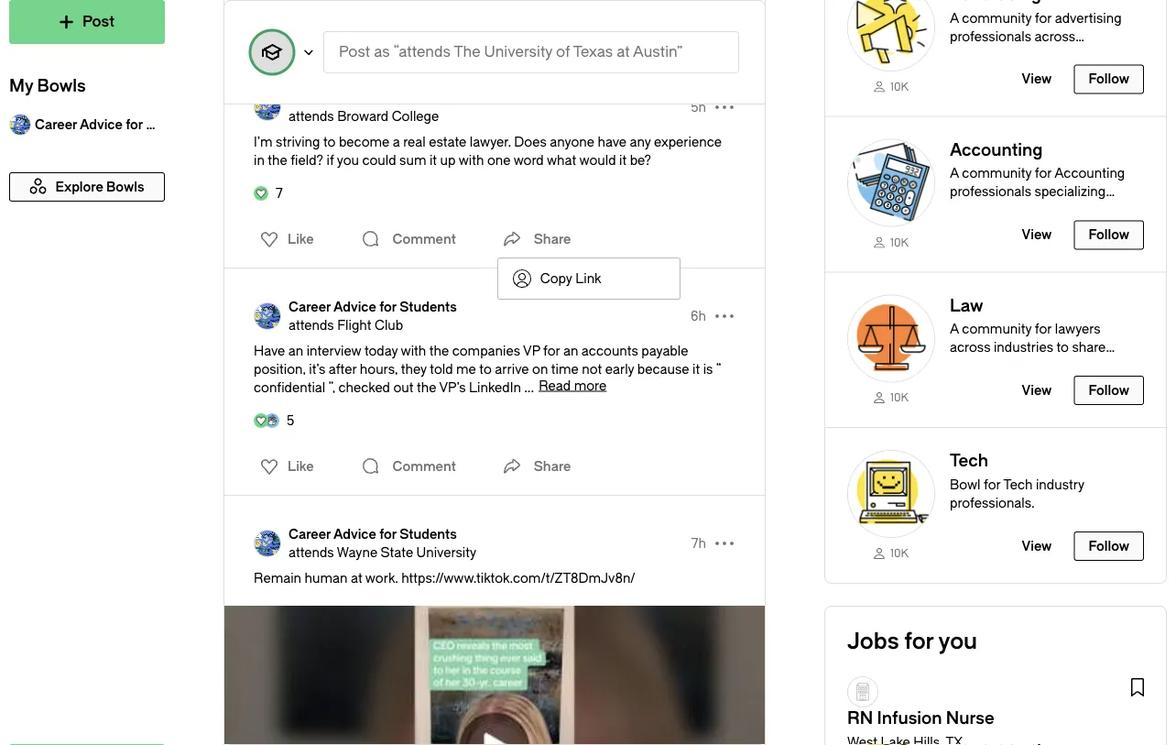 Task type: describe. For each thing, give the bounding box(es) containing it.
0 horizontal spatial it
[[430, 153, 437, 168]]

image for bowl image for tech
[[848, 450, 936, 538]]

for for a community for advertising professionals across companies
[[1035, 10, 1052, 25]]

1 vertical spatial you
[[939, 629, 978, 654]]

share
[[1073, 340, 1106, 355]]

1 like button from the top
[[249, 16, 319, 45]]

https://www.tiktok.com/t/zt8dmjv8n/
[[402, 571, 636, 586]]

for inside 'have an interview today with the companies vp for an accounts payable position, it's after hours, they told me to arrive on time not early because it is " confidential ", checked out the vp's linkedin ...'
[[543, 343, 560, 358]]

read
[[539, 378, 571, 393]]

post as "attends the university of texas at austin"
[[339, 44, 683, 60]]

after
[[329, 362, 357, 377]]

career advice for students attends flight club
[[289, 299, 457, 333]]

like for career advice for students attends flight club
[[288, 459, 314, 474]]

career for career advice for students attends wayne state university
[[289, 527, 331, 542]]

rn
[[848, 709, 874, 728]]

broward
[[337, 109, 389, 124]]

club
[[375, 318, 403, 333]]

post
[[339, 44, 370, 60]]

be?
[[630, 153, 652, 168]]

community inside law a community for lawyers across industries to share experiences and compare notes
[[963, 321, 1032, 337]]

compare
[[1054, 358, 1109, 373]]

2 vertical spatial the
[[417, 380, 437, 395]]

1 share from the top
[[534, 231, 571, 247]]

have
[[598, 134, 627, 149]]

a inside law a community for lawyers across industries to share experiences and compare notes
[[950, 321, 959, 337]]

bowl
[[950, 477, 981, 492]]

linkedin
[[469, 380, 521, 395]]

copy link menu item
[[498, 258, 680, 299]]

flight
[[337, 318, 372, 333]]

7h
[[692, 536, 707, 551]]

human
[[305, 571, 348, 586]]

law
[[950, 296, 984, 315]]

career for career advice for students attends broward college
[[289, 90, 331, 105]]

attends for career advice for students attends wayne state university
[[289, 545, 334, 560]]

and
[[1028, 358, 1051, 373]]

for for career advice for students attends wayne state university
[[380, 527, 397, 542]]

lawyer.
[[470, 134, 511, 149]]

anyone
[[550, 134, 595, 149]]

10k link for law
[[848, 390, 936, 405]]

2 share from the top
[[534, 459, 571, 474]]

image for post author image for career advice for students attends flight club
[[254, 302, 281, 330]]

work.
[[366, 571, 398, 586]]

copy link
[[541, 271, 602, 286]]

read more button
[[539, 378, 607, 393]]

like for career advice for students attends broward college
[[288, 231, 314, 247]]

hours,
[[360, 362, 398, 377]]

the inside i'm striving to become a real estate lawyer. does anyone have any experience in the field? if you could sum it up with one word what would it be?
[[268, 153, 288, 168]]

7
[[276, 186, 283, 201]]

career advice for students link for career advice for students attends flight club
[[289, 298, 457, 316]]

1 comment button from the top
[[356, 12, 461, 49]]

jobs for you
[[848, 629, 978, 654]]

bowls
[[37, 77, 86, 96]]

advice for career advice for students attends flight club
[[334, 299, 377, 314]]

could
[[362, 153, 397, 168]]

my
[[9, 77, 33, 96]]

10k link for tech
[[848, 545, 936, 561]]

10k for tech
[[891, 547, 909, 560]]

payable
[[642, 343, 689, 358]]

arrive
[[495, 362, 529, 377]]

i'm striving to become a real estate lawyer. does anyone have any experience in the field? if you could sum it up with one word what would it be?
[[254, 134, 722, 168]]

10k for law
[[891, 391, 909, 404]]

in
[[254, 153, 265, 168]]

you inside i'm striving to become a real estate lawyer. does anyone have any experience in the field? if you could sum it up with one word what would it be?
[[337, 153, 359, 168]]

...
[[524, 380, 534, 395]]

notes
[[950, 376, 985, 392]]

for for career advice for students attends broward college
[[380, 90, 397, 105]]

confidential
[[254, 380, 326, 395]]

comment for career advice for students attends flight club
[[393, 459, 456, 474]]

today
[[365, 343, 398, 358]]

at inside button
[[617, 44, 630, 60]]

1 vertical spatial at
[[351, 571, 363, 586]]

austin"
[[633, 44, 683, 60]]

infusion
[[878, 709, 943, 728]]

remain human at work.  https://www.tiktok.com/t/zt8dmjv8n/
[[254, 571, 636, 586]]

wayne
[[337, 545, 378, 560]]

attends for career advice for students attends broward college
[[289, 109, 334, 124]]

one
[[487, 153, 511, 168]]

for for career advice for students
[[126, 117, 143, 132]]

a
[[393, 134, 400, 149]]

striving
[[276, 134, 320, 149]]

across for law
[[950, 340, 991, 355]]

lawyers
[[1056, 321, 1101, 337]]

tech bowl for tech industry professionals.
[[950, 451, 1085, 511]]

1 share button from the top
[[497, 221, 571, 258]]

what
[[547, 153, 577, 168]]

"
[[716, 362, 722, 377]]

5h link
[[691, 98, 707, 116]]

5
[[287, 413, 294, 428]]

10k for accounting
[[891, 236, 909, 249]]

1 image for bowl image from the top
[[848, 0, 936, 71]]

to inside 'have an interview today with the companies vp for an accounts payable position, it's after hours, they told me to arrive on time not early because it is " confidential ", checked out the vp's linkedin ...'
[[480, 362, 492, 377]]

post as "attends the university of texas at austin" button
[[324, 31, 740, 73]]

image for bowl image for accounting
[[848, 139, 936, 227]]

position,
[[254, 362, 306, 377]]

it inside 'have an interview today with the companies vp for an accounts payable position, it's after hours, they told me to arrive on time not early because it is " confidential ", checked out the vp's linkedin ...'
[[693, 362, 700, 377]]

does
[[514, 134, 547, 149]]

interview
[[307, 343, 361, 358]]

professionals
[[950, 29, 1032, 44]]

jobs
[[848, 629, 900, 654]]

vp
[[523, 343, 540, 358]]

career advice for students attends wayne state university
[[289, 527, 477, 560]]

time
[[552, 362, 579, 377]]

image for bowl image for law
[[848, 294, 936, 382]]

nurse
[[947, 709, 995, 728]]

remain human at work.  https://www.tiktok.com/t/zt8dmjv8n/ image
[[225, 606, 765, 745]]

companies for the
[[452, 343, 521, 358]]

advertising
[[1056, 10, 1122, 25]]

up
[[440, 153, 456, 168]]

with inside 'have an interview today with the companies vp for an accounts payable position, it's after hours, they told me to arrive on time not early because it is " confidential ", checked out the vp's linkedin ...'
[[401, 343, 426, 358]]



Task type: vqa. For each thing, say whether or not it's contained in the screenshot.
angeles,
no



Task type: locate. For each thing, give the bounding box(es) containing it.
across down advertising
[[1035, 29, 1076, 44]]

image for post author image
[[254, 93, 281, 121], [254, 302, 281, 330], [254, 530, 281, 557]]

companies inside 'have an interview today with the companies vp for an accounts payable position, it's after hours, they told me to arrive on time not early because it is " confidential ", checked out the vp's linkedin ...'
[[452, 343, 521, 358]]

6h
[[691, 308, 707, 324]]

comment down out
[[393, 459, 456, 474]]

2 vertical spatial image for post author image
[[254, 530, 281, 557]]

have
[[254, 343, 285, 358]]

professionals.
[[950, 495, 1035, 511]]

experiences
[[950, 358, 1025, 373]]

0 vertical spatial tech
[[950, 451, 989, 471]]

1 vertical spatial like button
[[249, 225, 319, 254]]

to right me
[[480, 362, 492, 377]]

2 a from the top
[[950, 321, 959, 337]]

2 attends from the top
[[289, 318, 334, 333]]

a down law
[[950, 321, 959, 337]]

2 vertical spatial comment button
[[356, 448, 461, 485]]

advice up wayne in the left bottom of the page
[[334, 527, 377, 542]]

my bowls
[[9, 77, 86, 96]]

remain
[[254, 571, 302, 586]]

1 vertical spatial university
[[417, 545, 477, 560]]

vp's
[[439, 380, 466, 395]]

comment button up "career advice for students attends broward college" in the top of the page
[[356, 12, 461, 49]]

1 horizontal spatial you
[[939, 629, 978, 654]]

advice inside career advice for students attends flight club
[[334, 299, 377, 314]]

across inside law a community for lawyers across industries to share experiences and compare notes
[[950, 340, 991, 355]]

1 horizontal spatial it
[[620, 153, 627, 168]]

0 vertical spatial like
[[288, 22, 314, 38]]

not
[[582, 362, 602, 377]]

they
[[401, 362, 427, 377]]

0 vertical spatial you
[[337, 153, 359, 168]]

3 image for bowl image from the top
[[848, 294, 936, 382]]

1 a from the top
[[950, 10, 959, 25]]

share button down '...'
[[497, 448, 571, 485]]

university left of at left top
[[484, 44, 553, 60]]

read more
[[539, 378, 607, 393]]

the right in
[[268, 153, 288, 168]]

because
[[638, 362, 690, 377]]

community inside a community for advertising professionals across companies
[[963, 10, 1032, 25]]

to inside i'm striving to become a real estate lawyer. does anyone have any experience in the field? if you could sum it up with one word what would it be?
[[323, 134, 336, 149]]

students inside "career advice for students attends broward college"
[[400, 90, 457, 105]]

0 vertical spatial to
[[323, 134, 336, 149]]

",
[[329, 380, 335, 395]]

more
[[574, 378, 607, 393]]

0 horizontal spatial you
[[337, 153, 359, 168]]

it left up
[[430, 153, 437, 168]]

1 vertical spatial companies
[[452, 343, 521, 358]]

2 comment button from the top
[[356, 221, 461, 258]]

0 horizontal spatial university
[[417, 545, 477, 560]]

career for career advice for students attends flight club
[[289, 299, 331, 314]]

1 horizontal spatial companies
[[950, 47, 1019, 62]]

4 image for bowl image from the top
[[848, 450, 936, 538]]

students inside career advice for students attends wayne state university
[[400, 527, 457, 542]]

1 vertical spatial to
[[1057, 340, 1069, 355]]

sum
[[400, 153, 427, 168]]

0 horizontal spatial tech
[[950, 451, 989, 471]]

community
[[963, 10, 1032, 25], [963, 321, 1032, 337]]

career advice for students link for career advice for students attends wayne state university
[[289, 525, 477, 543]]

for for tech bowl for tech industry professionals.
[[984, 477, 1001, 492]]

0 vertical spatial attends
[[289, 109, 334, 124]]

become
[[339, 134, 390, 149]]

1 vertical spatial community
[[963, 321, 1032, 337]]

0 horizontal spatial an
[[289, 343, 304, 358]]

word
[[514, 153, 544, 168]]

advice up broward
[[334, 90, 377, 105]]

share
[[534, 231, 571, 247], [534, 459, 571, 474]]

advice for career advice for students attends wayne state university
[[334, 527, 377, 542]]

advice inside "career advice for students attends broward college"
[[334, 90, 377, 105]]

career advice for students link
[[289, 89, 457, 107], [9, 106, 203, 143], [289, 298, 457, 316], [289, 525, 477, 543]]

0 vertical spatial comment
[[393, 22, 456, 38]]

1 vertical spatial tech
[[1004, 477, 1033, 492]]

at left 'work.'
[[351, 571, 363, 586]]

career advice for students link up state
[[289, 525, 477, 543]]

career for career advice for students
[[35, 117, 77, 132]]

3 10k from the top
[[891, 391, 909, 404]]

texas
[[573, 44, 613, 60]]

at right texas
[[617, 44, 630, 60]]

for inside tech bowl for tech industry professionals.
[[984, 477, 1001, 492]]

like
[[288, 22, 314, 38], [288, 231, 314, 247], [288, 459, 314, 474]]

rn infusion nurse
[[848, 709, 995, 728]]

across inside a community for advertising professionals across companies
[[1035, 29, 1076, 44]]

1 vertical spatial the
[[430, 343, 449, 358]]

3 like button from the top
[[249, 452, 319, 481]]

career advice for students link for career advice for students attends broward college
[[289, 89, 457, 107]]

community up industries
[[963, 321, 1032, 337]]

attends up 'human'
[[289, 545, 334, 560]]

for inside a community for advertising professionals across companies
[[1035, 10, 1052, 25]]

like button left post
[[249, 16, 319, 45]]

0 horizontal spatial to
[[323, 134, 336, 149]]

comment up "attends
[[393, 22, 456, 38]]

1 an from the left
[[289, 343, 304, 358]]

career advice for students attends broward college
[[289, 90, 457, 124]]

any
[[630, 134, 651, 149]]

advice down bowls
[[80, 117, 123, 132]]

me
[[456, 362, 476, 377]]

0 horizontal spatial at
[[351, 571, 363, 586]]

1 10k link from the top
[[848, 79, 936, 94]]

share down the "read"
[[534, 459, 571, 474]]

1 vertical spatial comment button
[[356, 221, 461, 258]]

tech
[[950, 451, 989, 471], [1004, 477, 1033, 492]]

0 vertical spatial image for post author image
[[254, 93, 281, 121]]

industry
[[1036, 477, 1085, 492]]

3 comment button from the top
[[356, 448, 461, 485]]

advice for career advice for students attends broward college
[[334, 90, 377, 105]]

0 vertical spatial at
[[617, 44, 630, 60]]

career down bowls
[[35, 117, 77, 132]]

2 community from the top
[[963, 321, 1032, 337]]

advice for career advice for students
[[80, 117, 123, 132]]

like button
[[249, 16, 319, 45], [249, 225, 319, 254], [249, 452, 319, 481]]

community up the professionals
[[963, 10, 1032, 25]]

attends up the striving
[[289, 109, 334, 124]]

on
[[532, 362, 548, 377]]

2 10k from the top
[[891, 236, 909, 249]]

image for post author image up i'm
[[254, 93, 281, 121]]

to up if
[[323, 134, 336, 149]]

2 like button from the top
[[249, 225, 319, 254]]

accounting
[[950, 140, 1043, 159]]

1 horizontal spatial to
[[480, 362, 492, 377]]

2 share button from the top
[[497, 448, 571, 485]]

with right up
[[459, 153, 484, 168]]

advice inside career advice for students attends wayne state university
[[334, 527, 377, 542]]

companies up me
[[452, 343, 521, 358]]

a up the professionals
[[950, 10, 959, 25]]

image for post author image up remain
[[254, 530, 281, 557]]

0 vertical spatial with
[[459, 153, 484, 168]]

across up experiences
[[950, 340, 991, 355]]

image for bowl image
[[848, 0, 936, 71], [848, 139, 936, 227], [848, 294, 936, 382], [848, 450, 936, 538]]

an
[[289, 343, 304, 358], [564, 343, 579, 358]]

for inside law a community for lawyers across industries to share experiences and compare notes
[[1035, 321, 1052, 337]]

1 vertical spatial like
[[288, 231, 314, 247]]

it left the be?
[[620, 153, 627, 168]]

experience
[[654, 134, 722, 149]]

the up told
[[430, 343, 449, 358]]

1 horizontal spatial across
[[1035, 29, 1076, 44]]

image for post author image for career advice for students attends broward college
[[254, 93, 281, 121]]

2 10k link from the top
[[848, 234, 936, 250]]

of
[[556, 44, 570, 60]]

for
[[1035, 10, 1052, 25], [380, 90, 397, 105], [126, 117, 143, 132], [380, 299, 397, 314], [1035, 321, 1052, 337], [543, 343, 560, 358], [984, 477, 1001, 492], [380, 527, 397, 542], [905, 629, 934, 654]]

2 vertical spatial attends
[[289, 545, 334, 560]]

image for post author image up have
[[254, 302, 281, 330]]

comment button down the sum
[[356, 221, 461, 258]]

1 vertical spatial across
[[950, 340, 991, 355]]

advice
[[334, 90, 377, 105], [80, 117, 123, 132], [334, 299, 377, 314], [334, 527, 377, 542]]

attends for career advice for students attends flight club
[[289, 318, 334, 333]]

comment
[[393, 22, 456, 38], [393, 231, 456, 247], [393, 459, 456, 474]]

out
[[394, 380, 414, 395]]

0 vertical spatial university
[[484, 44, 553, 60]]

1 vertical spatial attends
[[289, 318, 334, 333]]

2 vertical spatial like button
[[249, 452, 319, 481]]

4 10k from the top
[[891, 547, 909, 560]]

companies inside a community for advertising professionals across companies
[[950, 47, 1019, 62]]

10k link for accounting
[[848, 234, 936, 250]]

for inside career advice for students attends wayne state university
[[380, 527, 397, 542]]

told
[[430, 362, 453, 377]]

2 image for post author image from the top
[[254, 302, 281, 330]]

comment button down out
[[356, 448, 461, 485]]

an up position,
[[289, 343, 304, 358]]

0 horizontal spatial across
[[950, 340, 991, 355]]

career inside career advice for students link
[[35, 117, 77, 132]]

3 attends from the top
[[289, 545, 334, 560]]

tech up bowl
[[950, 451, 989, 471]]

1 attends from the top
[[289, 109, 334, 124]]

1 10k from the top
[[891, 80, 909, 93]]

students for career advice for students
[[146, 117, 203, 132]]

the down they
[[417, 380, 437, 395]]

1 vertical spatial share
[[534, 459, 571, 474]]

1 horizontal spatial an
[[564, 343, 579, 358]]

like button down 5 at bottom
[[249, 452, 319, 481]]

is
[[704, 362, 713, 377]]

with
[[459, 153, 484, 168], [401, 343, 426, 358]]

across for a
[[1035, 29, 1076, 44]]

link
[[576, 271, 602, 286]]

would
[[580, 153, 616, 168]]

comment button
[[356, 12, 461, 49], [356, 221, 461, 258], [356, 448, 461, 485]]

across
[[1035, 29, 1076, 44], [950, 340, 991, 355]]

career advice for students
[[35, 117, 203, 132]]

estate
[[429, 134, 467, 149]]

it
[[430, 153, 437, 168], [620, 153, 627, 168], [693, 362, 700, 377]]

the
[[454, 44, 481, 60]]

1 horizontal spatial with
[[459, 153, 484, 168]]

0 vertical spatial share
[[534, 231, 571, 247]]

2 vertical spatial to
[[480, 362, 492, 377]]

career up interview at the left of page
[[289, 299, 331, 314]]

1 image for post author image from the top
[[254, 93, 281, 121]]

comment button for career advice for students attends flight club
[[356, 448, 461, 485]]

image for post author image for career advice for students attends wayne state university
[[254, 530, 281, 557]]

it left is
[[693, 362, 700, 377]]

comment button for career advice for students attends broward college
[[356, 221, 461, 258]]

toogle identity image
[[250, 30, 294, 74]]

university inside career advice for students attends wayne state university
[[417, 545, 477, 560]]

share button up "copy"
[[497, 221, 571, 258]]

career inside career advice for students attends flight club
[[289, 299, 331, 314]]

1 vertical spatial image for post author image
[[254, 302, 281, 330]]

for for career advice for students attends flight club
[[380, 299, 397, 314]]

career inside "career advice for students attends broward college"
[[289, 90, 331, 105]]

0 vertical spatial comment button
[[356, 12, 461, 49]]

students for career advice for students attends broward college
[[400, 90, 457, 105]]

career advice for students link down bowls
[[9, 106, 203, 143]]

1 horizontal spatial at
[[617, 44, 630, 60]]

for inside "career advice for students attends broward college"
[[380, 90, 397, 105]]

2 an from the left
[[564, 343, 579, 358]]

comment down the sum
[[393, 231, 456, 247]]

comment for career advice for students attends broward college
[[393, 231, 456, 247]]

0 vertical spatial the
[[268, 153, 288, 168]]

1 vertical spatial a
[[950, 321, 959, 337]]

attends inside "career advice for students attends broward college"
[[289, 109, 334, 124]]

3 like from the top
[[288, 459, 314, 474]]

1 vertical spatial comment
[[393, 231, 456, 247]]

a inside a community for advertising professionals across companies
[[950, 10, 959, 25]]

career inside career advice for students attends wayne state university
[[289, 527, 331, 542]]

with up they
[[401, 343, 426, 358]]

2 vertical spatial comment
[[393, 459, 456, 474]]

companies down the professionals
[[950, 47, 1019, 62]]

5h
[[691, 99, 707, 115]]

if
[[327, 153, 334, 168]]

as
[[374, 44, 390, 60]]

career up 'human'
[[289, 527, 331, 542]]

0 vertical spatial a
[[950, 10, 959, 25]]

1 horizontal spatial university
[[484, 44, 553, 60]]

0 vertical spatial across
[[1035, 29, 1076, 44]]

a
[[950, 10, 959, 25], [950, 321, 959, 337]]

2 horizontal spatial to
[[1057, 340, 1069, 355]]

share up "copy"
[[534, 231, 571, 247]]

1 like from the top
[[288, 22, 314, 38]]

attends inside career advice for students attends flight club
[[289, 318, 334, 333]]

2 like from the top
[[288, 231, 314, 247]]

real
[[403, 134, 426, 149]]

you up nurse
[[939, 629, 978, 654]]

university up the remain human at work.  https://www.tiktok.com/t/zt8dmjv8n/
[[417, 545, 477, 560]]

0 vertical spatial companies
[[950, 47, 1019, 62]]

0 vertical spatial community
[[963, 10, 1032, 25]]

1 horizontal spatial tech
[[1004, 477, 1033, 492]]

0 horizontal spatial with
[[401, 343, 426, 358]]

3 10k link from the top
[[848, 390, 936, 405]]

career advice for students link up the club on the left of page
[[289, 298, 457, 316]]

an up time
[[564, 343, 579, 358]]

attends up interview at the left of page
[[289, 318, 334, 333]]

like button down 7
[[249, 225, 319, 254]]

2 horizontal spatial it
[[693, 362, 700, 377]]

1 vertical spatial with
[[401, 343, 426, 358]]

students for career advice for students attends flight club
[[400, 299, 457, 314]]

career up the striving
[[289, 90, 331, 105]]

university inside post as "attends the university of texas at austin" button
[[484, 44, 553, 60]]

0 horizontal spatial companies
[[452, 343, 521, 358]]

0 vertical spatial like button
[[249, 16, 319, 45]]

state
[[381, 545, 413, 560]]

advice up flight
[[334, 299, 377, 314]]

2 image for bowl image from the top
[[848, 139, 936, 227]]

career advice for students link up broward
[[289, 89, 457, 107]]

the
[[268, 153, 288, 168], [430, 343, 449, 358], [417, 380, 437, 395]]

for inside career advice for students attends flight club
[[380, 299, 397, 314]]

students inside career advice for students attends flight club
[[400, 299, 457, 314]]

to down the lawyers
[[1057, 340, 1069, 355]]

4 10k link from the top
[[848, 545, 936, 561]]

7h link
[[692, 534, 707, 553]]

1 vertical spatial share button
[[497, 448, 571, 485]]

2 vertical spatial like
[[288, 459, 314, 474]]

early
[[605, 362, 635, 377]]

1 community from the top
[[963, 10, 1032, 25]]

attends inside career advice for students attends wayne state university
[[289, 545, 334, 560]]

0 vertical spatial share button
[[497, 221, 571, 258]]

2 comment from the top
[[393, 231, 456, 247]]

tech up professionals.
[[1004, 477, 1033, 492]]

"attends
[[394, 44, 451, 60]]

accounts
[[582, 343, 639, 358]]

companies for across
[[950, 47, 1019, 62]]

like button for career advice for students attends flight club
[[249, 452, 319, 481]]

career
[[289, 90, 331, 105], [35, 117, 77, 132], [289, 299, 331, 314], [289, 527, 331, 542]]

students for career advice for students attends wayne state university
[[400, 527, 457, 542]]

3 comment from the top
[[393, 459, 456, 474]]

you right if
[[337, 153, 359, 168]]

with inside i'm striving to become a real estate lawyer. does anyone have any experience in the field? if you could sum it up with one word what would it be?
[[459, 153, 484, 168]]

3 image for post author image from the top
[[254, 530, 281, 557]]

you
[[337, 153, 359, 168], [939, 629, 978, 654]]

1 comment from the top
[[393, 22, 456, 38]]

industries
[[994, 340, 1054, 355]]

to inside law a community for lawyers across industries to share experiences and compare notes
[[1057, 340, 1069, 355]]

like button for career advice for students attends broward college
[[249, 225, 319, 254]]



